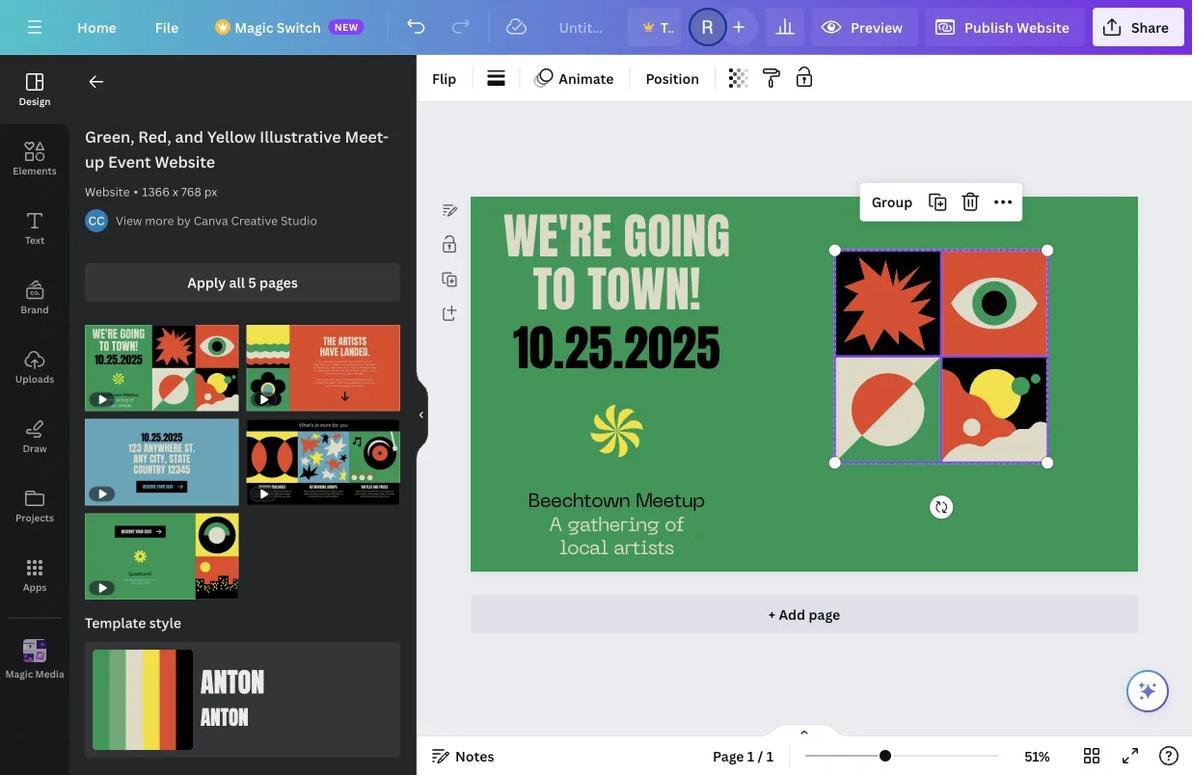 Task type: vqa. For each thing, say whether or not it's contained in the screenshot.
Uploads
yes



Task type: locate. For each thing, give the bounding box(es) containing it.
0 horizontal spatial magic
[[5, 668, 33, 681]]

main menu bar
[[0, 0, 1192, 55]]

apply all 5 pages button
[[85, 263, 400, 302]]

0 horizontal spatial 1
[[747, 747, 755, 765]]

local
[[559, 540, 608, 559]]

page
[[809, 605, 840, 624]]

side panel tab list
[[0, 55, 69, 695]]

green, red, and yellow illustrative meet-up event website element
[[85, 325, 239, 412], [246, 325, 400, 412], [85, 419, 239, 506], [246, 419, 400, 506], [85, 514, 239, 600]]

0 vertical spatial magic
[[235, 18, 273, 36]]

show pages image
[[758, 723, 851, 739]]

animate button
[[528, 63, 622, 94]]

artists
[[614, 540, 673, 559]]

elements
[[13, 164, 57, 177]]

brand
[[21, 303, 49, 316]]

meetup
[[636, 493, 705, 512]]

style
[[149, 614, 181, 632]]

text button
[[0, 194, 69, 263]]

beechtown
[[528, 493, 630, 512]]

publish
[[965, 18, 1013, 36]]

2 horizontal spatial website
[[1017, 18, 1070, 36]]

2 1 from the left
[[767, 747, 774, 765]]

1366 x 768 px
[[142, 184, 217, 200]]

magic left media
[[5, 668, 33, 681]]

1366
[[142, 184, 170, 200]]

studio
[[281, 213, 317, 229]]

red,
[[138, 126, 171, 147]]

apps button
[[0, 541, 69, 611]]

1 horizontal spatial 1
[[767, 747, 774, 765]]

1 vertical spatial website
[[155, 151, 215, 172]]

flip button
[[424, 63, 464, 94]]

0 vertical spatial website
[[1017, 18, 1070, 36]]

website down and
[[155, 151, 215, 172]]

1 horizontal spatial magic
[[235, 18, 273, 36]]

add
[[779, 605, 806, 624]]

group
[[872, 193, 913, 211]]

apply
[[187, 273, 226, 292]]

new
[[334, 20, 359, 33]]

event
[[108, 151, 151, 172]]

magic for magic media
[[5, 668, 33, 681]]

apply all 5 pages
[[187, 273, 298, 292]]

magic for magic switch
[[235, 18, 273, 36]]

draw
[[23, 442, 47, 455]]

town!
[[587, 254, 701, 326]]

share button
[[1093, 8, 1184, 46]]

website up canva creative studio image
[[85, 184, 130, 200]]

1 vertical spatial magic
[[5, 668, 33, 681]]

notes button
[[424, 741, 502, 772]]

magic media button
[[0, 626, 69, 695]]

website inside 'dropdown button'
[[1017, 18, 1070, 36]]

1
[[747, 747, 755, 765], [767, 747, 774, 765]]

magic inside main menu bar
[[235, 18, 273, 36]]

canva
[[194, 213, 228, 229]]

by
[[177, 213, 191, 229]]

magic inside magic media button
[[5, 668, 33, 681]]

preview
[[851, 18, 903, 36]]

1 left /
[[747, 747, 755, 765]]

home link
[[62, 8, 132, 46]]

file button
[[140, 8, 194, 46]]

2 anton from the top
[[201, 703, 248, 733]]

page 1 / 1
[[713, 747, 774, 765]]

/
[[758, 747, 763, 765]]

magic
[[235, 18, 273, 36], [5, 668, 33, 681]]

pages
[[260, 273, 298, 292]]

elements button
[[0, 124, 69, 194]]

animate
[[559, 69, 614, 87]]

yellow
[[207, 126, 256, 147]]

1 horizontal spatial website
[[155, 151, 215, 172]]

home
[[77, 18, 116, 36]]

uploads
[[15, 372, 54, 385]]

beechtown meetup a gathering of local artists
[[528, 493, 705, 559]]

2 vertical spatial website
[[85, 184, 130, 200]]

view more by canva creative studio
[[116, 213, 317, 229]]

hide image
[[416, 369, 428, 462]]

1 1 from the left
[[747, 747, 755, 765]]

magic left switch
[[235, 18, 273, 36]]

1 right /
[[767, 747, 774, 765]]

website right the publish
[[1017, 18, 1070, 36]]

website inside green, red, and yellow illustrative meet- up event website
[[155, 151, 215, 172]]

anton
[[201, 663, 264, 703], [201, 703, 248, 733]]

preview button
[[812, 8, 918, 46]]

10.25.2025
[[513, 313, 721, 385]]

website
[[1017, 18, 1070, 36], [155, 151, 215, 172], [85, 184, 130, 200]]



Task type: describe. For each thing, give the bounding box(es) containing it.
animated spiky pattern image
[[835, 250, 941, 357]]

green,
[[85, 126, 135, 147]]

meet-
[[345, 126, 389, 147]]

group button
[[864, 187, 920, 218]]

we're going to town!
[[503, 201, 730, 326]]

all
[[229, 273, 245, 292]]

draw button
[[0, 402, 69, 472]]

green, red, and yellow illustrative meet- up event website
[[85, 126, 389, 172]]

position button
[[638, 63, 707, 94]]

switch
[[277, 18, 321, 36]]

illustrative
[[260, 126, 341, 147]]

design
[[19, 95, 51, 108]]

we're
[[503, 201, 612, 272]]

animated horizon composition image
[[941, 357, 1048, 463]]

0 horizontal spatial website
[[85, 184, 130, 200]]

notes
[[455, 747, 494, 765]]

animated eye pattern image
[[941, 250, 1048, 357]]

template style
[[85, 614, 181, 632]]

magic media
[[5, 668, 64, 681]]

page
[[713, 747, 744, 765]]

projects
[[15, 511, 54, 524]]

gathering
[[567, 517, 659, 535]]

+
[[769, 605, 776, 624]]

px
[[204, 184, 217, 200]]

51% button
[[1006, 741, 1069, 772]]

uploads button
[[0, 333, 69, 402]]

canva assistant image
[[1136, 680, 1159, 703]]

view more by canva creative studio button
[[116, 211, 317, 231]]

view
[[116, 213, 142, 229]]

magic switch
[[235, 18, 321, 36]]

share
[[1131, 18, 1169, 36]]

canva creative studio element
[[85, 209, 108, 232]]

Design title text field
[[544, 8, 620, 46]]

anton inside anton anton
[[201, 703, 248, 733]]

5
[[248, 273, 256, 292]]

brand button
[[0, 263, 69, 333]]

creative
[[231, 213, 278, 229]]

file
[[155, 18, 179, 36]]

flip
[[432, 69, 457, 87]]

1 anton from the top
[[201, 663, 264, 703]]

and
[[175, 126, 203, 147]]

position
[[646, 69, 699, 87]]

design button
[[0, 55, 69, 124]]

768
[[181, 184, 201, 200]]

apps
[[23, 581, 47, 594]]

going
[[624, 201, 730, 272]]

more
[[145, 213, 174, 229]]

projects button
[[0, 472, 69, 541]]

of
[[665, 517, 684, 535]]

publish website button
[[926, 8, 1085, 46]]

+ add page
[[769, 605, 840, 624]]

publish website
[[965, 18, 1070, 36]]

animated diagonal circle pattern image
[[835, 357, 941, 463]]

up
[[85, 151, 104, 172]]

template
[[85, 614, 146, 632]]

to
[[533, 254, 576, 326]]

media
[[35, 668, 64, 681]]

51%
[[1025, 747, 1050, 765]]

a
[[549, 517, 562, 535]]

canva creative studio image
[[85, 209, 108, 232]]

text
[[25, 233, 44, 246]]

+ add page button
[[471, 595, 1138, 634]]

x
[[173, 184, 178, 200]]

anton anton
[[201, 663, 264, 733]]



